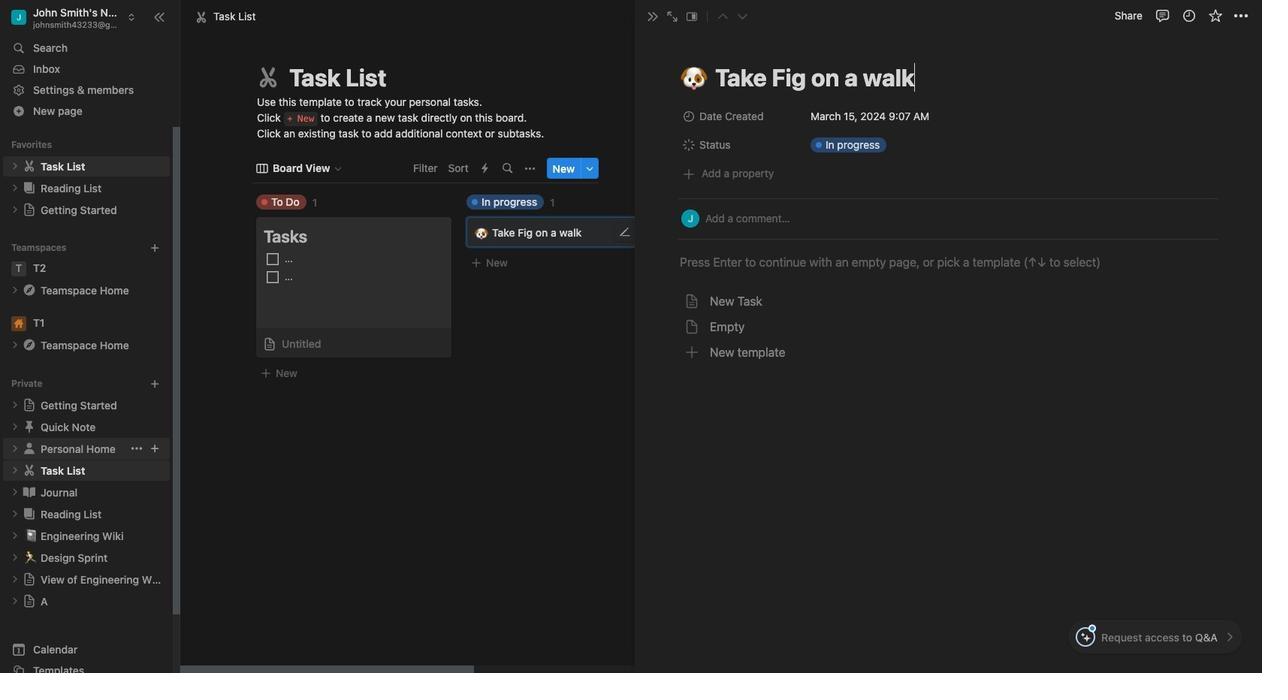 Task type: vqa. For each thing, say whether or not it's contained in the screenshot.
👉 image
no



Task type: describe. For each thing, give the bounding box(es) containing it.
previous page image
[[718, 11, 728, 22]]

🏃 image
[[24, 549, 38, 566]]

5 open image from the top
[[11, 597, 20, 606]]

create and view automations image
[[482, 163, 489, 174]]

6 open image from the top
[[11, 444, 20, 454]]

side peek region
[[631, 0, 1263, 674]]

2 open image from the top
[[11, 423, 20, 432]]

next page image
[[737, 11, 748, 22]]

t image
[[11, 261, 26, 276]]

🐶 image
[[475, 224, 489, 242]]

8 open image from the top
[[11, 488, 20, 497]]

close sidebar image
[[153, 11, 165, 23]]

1 row from the top
[[679, 104, 1219, 133]]

4 open image from the top
[[11, 532, 20, 541]]

3 open image from the top
[[11, 286, 20, 295]]



Task type: locate. For each thing, give the bounding box(es) containing it.
comments image
[[1156, 8, 1171, 23]]

row
[[679, 104, 1219, 133], [679, 133, 1219, 161]]

delete, duplicate, and more… image
[[132, 441, 142, 457]]

menu
[[679, 290, 1219, 365]]

📓 image
[[24, 527, 38, 544]]

🐶 image
[[681, 60, 708, 95]]

add a page image
[[150, 379, 160, 389]]

5 open image from the top
[[11, 401, 20, 410]]

open in full page image
[[667, 11, 679, 23]]

4 open image from the top
[[11, 341, 20, 350]]

new teamspace image
[[150, 243, 160, 253]]

change page icon image
[[255, 64, 282, 91], [22, 159, 37, 174], [22, 181, 37, 196], [23, 203, 36, 217], [22, 283, 37, 298], [22, 338, 37, 353], [23, 399, 36, 412], [22, 420, 37, 435], [22, 441, 37, 457], [22, 463, 37, 478], [22, 485, 37, 500], [22, 507, 37, 522], [23, 573, 36, 587], [23, 595, 36, 608]]

open image
[[11, 184, 20, 193], [11, 205, 20, 214], [11, 286, 20, 295], [11, 341, 20, 350], [11, 401, 20, 410], [11, 444, 20, 454], [11, 466, 20, 475], [11, 488, 20, 497], [11, 553, 20, 563], [11, 575, 20, 584]]

2 open image from the top
[[11, 205, 20, 214]]

close image
[[647, 11, 659, 23]]

add a page inside image
[[150, 441, 160, 457]]

updates image right comments icon
[[1182, 8, 1197, 23]]

2 row from the top
[[679, 133, 1219, 161]]

favorited image
[[1210, 9, 1225, 24]]

updates image
[[1182, 8, 1197, 23], [1184, 9, 1199, 24]]

7 open image from the top
[[11, 466, 20, 475]]

page properties table
[[679, 104, 1219, 161]]

1 open image from the top
[[11, 162, 20, 171]]

updates image left favorite image
[[1184, 9, 1199, 24]]

3 open image from the top
[[11, 510, 20, 519]]

menu inside side peek region
[[679, 290, 1219, 365]]

1 open image from the top
[[11, 184, 20, 193]]

open image
[[11, 162, 20, 171], [11, 423, 20, 432], [11, 510, 20, 519], [11, 532, 20, 541], [11, 597, 20, 606]]

favorite image
[[1208, 8, 1223, 23]]

9 open image from the top
[[11, 553, 20, 563]]

10 open image from the top
[[11, 575, 20, 584]]



